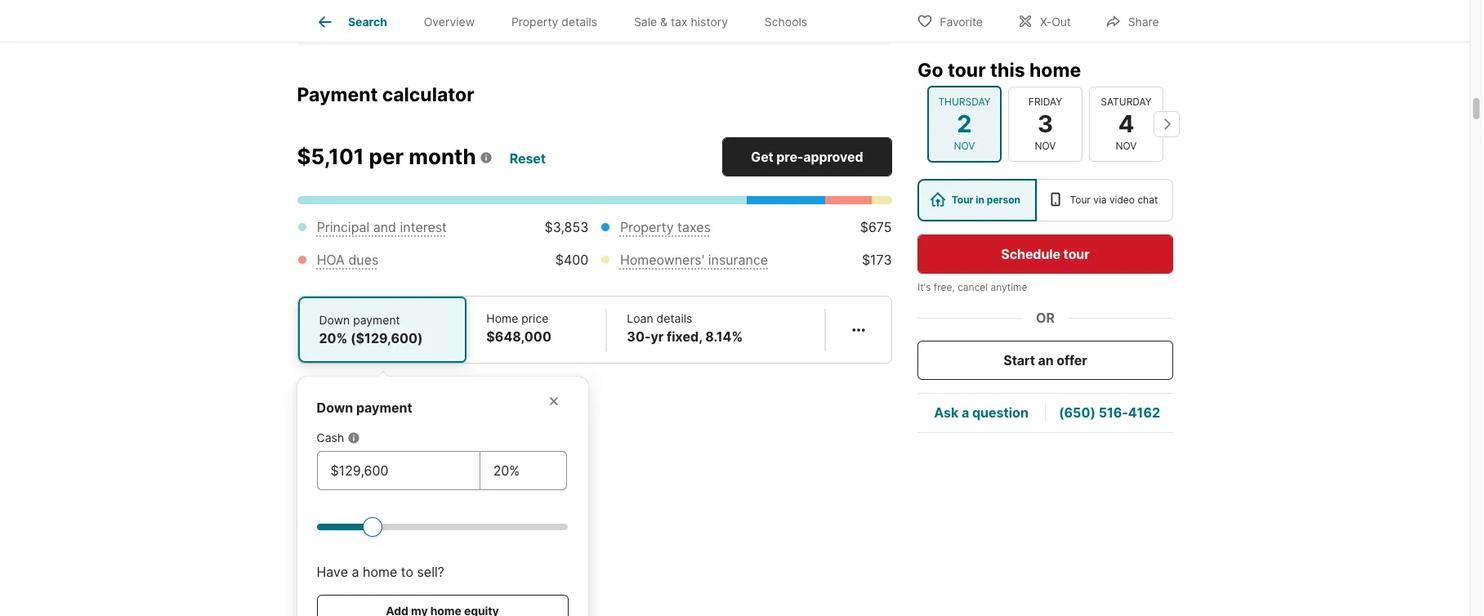 Task type: describe. For each thing, give the bounding box(es) containing it.
x-
[[1040, 14, 1052, 28]]

down for down payment 20% ($129,600)
[[319, 313, 350, 327]]

hoa dues link
[[317, 252, 379, 268]]

calculator
[[382, 83, 474, 106]]

schedule
[[1001, 246, 1060, 262]]

$5,101
[[297, 144, 364, 169]]

free,
[[933, 281, 955, 293]]

payment calculator
[[297, 83, 474, 106]]

(650) 516-4162 link
[[1058, 405, 1160, 421]]

tour in person
[[951, 194, 1020, 206]]

homeowners' insurance link
[[620, 252, 768, 268]]

tour for schedule
[[1063, 246, 1089, 262]]

schedule tour button
[[917, 234, 1173, 274]]

schools tab
[[746, 2, 826, 42]]

reset button
[[509, 144, 546, 173]]

overview tab
[[405, 2, 493, 42]]

offer
[[1056, 352, 1087, 368]]

hoa
[[317, 252, 345, 268]]

search link
[[315, 12, 387, 32]]

principal and interest
[[317, 219, 447, 236]]

home price $648,000
[[486, 312, 551, 345]]

or
[[1036, 310, 1054, 326]]

this
[[990, 59, 1025, 82]]

tour via video chat
[[1069, 194, 1158, 206]]

principal
[[317, 219, 369, 236]]

start
[[1003, 352, 1035, 368]]

chat
[[1137, 194, 1158, 206]]

(650) 516-4162
[[1058, 405, 1160, 421]]

down for down payment
[[317, 400, 353, 416]]

loan
[[627, 312, 653, 325]]

schools
[[765, 15, 807, 29]]

loan details 30-yr fixed, 8.14%
[[627, 312, 743, 345]]

sale & tax history
[[634, 15, 728, 29]]

property details tab
[[493, 2, 616, 42]]

property for property details
[[511, 15, 558, 29]]

principal and interest link
[[317, 219, 447, 236]]

overview
[[424, 15, 475, 29]]

x-out button
[[1003, 4, 1085, 37]]

516-
[[1098, 405, 1128, 421]]

tour for go
[[947, 59, 985, 82]]

cash
[[317, 431, 344, 445]]

go
[[917, 59, 943, 82]]

saturday
[[1100, 95, 1151, 108]]

&
[[660, 15, 668, 29]]

pre-
[[776, 149, 803, 165]]

home inside tooltip
[[363, 564, 397, 580]]

x-out
[[1040, 14, 1071, 28]]

tour for tour in person
[[951, 194, 973, 206]]

$675
[[860, 219, 892, 236]]

$3,853
[[544, 219, 589, 236]]

list box containing tour in person
[[917, 179, 1173, 221]]

have
[[317, 564, 348, 580]]

thursday
[[938, 95, 990, 108]]

details for loan details 30-yr fixed, 8.14%
[[657, 312, 692, 325]]

($129,600)
[[351, 330, 423, 347]]

history
[[691, 15, 728, 29]]

nov for 2
[[954, 140, 975, 152]]

next image
[[1153, 111, 1179, 137]]

schedule tour
[[1001, 246, 1089, 262]]

thursday 2 nov
[[938, 95, 990, 152]]

ask
[[934, 405, 958, 421]]

reset
[[510, 150, 546, 167]]

30-
[[627, 329, 651, 345]]

payment
[[297, 83, 378, 106]]

homeowners'
[[620, 252, 705, 268]]

start an offer
[[1003, 352, 1087, 368]]

(650)
[[1058, 405, 1095, 421]]

sale & tax history tab
[[616, 2, 746, 42]]

Down Payment Slider range field
[[317, 517, 568, 536]]

have a home to sell?
[[317, 564, 444, 580]]

hoa dues
[[317, 252, 379, 268]]

$5,101 per month
[[297, 144, 476, 169]]

tax
[[671, 15, 688, 29]]

tour via video chat option
[[1036, 179, 1173, 221]]



Task type: vqa. For each thing, say whether or not it's contained in the screenshot.
on
no



Task type: locate. For each thing, give the bounding box(es) containing it.
friday 3 nov
[[1028, 95, 1062, 152]]

property for property taxes
[[620, 219, 674, 236]]

person
[[986, 194, 1020, 206]]

nov down 3
[[1034, 140, 1056, 152]]

details for property details
[[562, 15, 597, 29]]

3 nov from the left
[[1115, 140, 1136, 152]]

1 nov from the left
[[954, 140, 975, 152]]

tour
[[951, 194, 973, 206], [1069, 194, 1090, 206]]

via
[[1093, 194, 1106, 206]]

property taxes
[[620, 219, 711, 236]]

payment up ($129,600)
[[353, 313, 400, 327]]

2 horizontal spatial nov
[[1115, 140, 1136, 152]]

1 vertical spatial home
[[363, 564, 397, 580]]

1 horizontal spatial a
[[961, 405, 969, 421]]

out
[[1052, 14, 1071, 28]]

3
[[1037, 109, 1053, 138]]

nov for 4
[[1115, 140, 1136, 152]]

insurance
[[708, 252, 768, 268]]

4162
[[1128, 405, 1160, 421]]

taxes
[[677, 219, 711, 236]]

tour inside button
[[1063, 246, 1089, 262]]

it's
[[917, 281, 931, 293]]

2
[[957, 109, 972, 138]]

in
[[975, 194, 984, 206]]

it's free, cancel anytime
[[917, 281, 1027, 293]]

down up the 20%
[[319, 313, 350, 327]]

1 vertical spatial tour
[[1063, 246, 1089, 262]]

None text field
[[330, 461, 466, 481], [493, 461, 554, 481], [330, 461, 466, 481], [493, 461, 554, 481]]

0 vertical spatial details
[[562, 15, 597, 29]]

1 horizontal spatial property
[[620, 219, 674, 236]]

home left to
[[363, 564, 397, 580]]

nov inside friday 3 nov
[[1034, 140, 1056, 152]]

property inside tab
[[511, 15, 558, 29]]

1 horizontal spatial nov
[[1034, 140, 1056, 152]]

tooltip
[[297, 364, 892, 616]]

go tour this home
[[917, 59, 1081, 82]]

1 vertical spatial payment
[[356, 400, 412, 416]]

video
[[1109, 194, 1134, 206]]

1 horizontal spatial home
[[1029, 59, 1081, 82]]

down inside down payment 20% ($129,600)
[[319, 313, 350, 327]]

0 horizontal spatial a
[[352, 564, 359, 580]]

home
[[1029, 59, 1081, 82], [363, 564, 397, 580]]

0 horizontal spatial tour
[[951, 194, 973, 206]]

a inside tooltip
[[352, 564, 359, 580]]

down up the cash
[[317, 400, 353, 416]]

0 horizontal spatial tour
[[947, 59, 985, 82]]

a right have
[[352, 564, 359, 580]]

homeowners' insurance
[[620, 252, 768, 268]]

ask a question link
[[934, 405, 1028, 421]]

ask a question
[[934, 405, 1028, 421]]

nov for 3
[[1034, 140, 1056, 152]]

tour for tour via video chat
[[1069, 194, 1090, 206]]

$173
[[862, 252, 892, 268]]

1 horizontal spatial details
[[657, 312, 692, 325]]

fixed,
[[667, 329, 702, 345]]

approved
[[803, 149, 863, 165]]

0 vertical spatial a
[[961, 405, 969, 421]]

payment down ($129,600)
[[356, 400, 412, 416]]

1 vertical spatial down
[[317, 400, 353, 416]]

tab list
[[297, 0, 839, 42]]

payment inside down payment 20% ($129,600)
[[353, 313, 400, 327]]

nov inside the thursday 2 nov
[[954, 140, 975, 152]]

home
[[486, 312, 518, 325]]

1 vertical spatial details
[[657, 312, 692, 325]]

0 horizontal spatial home
[[363, 564, 397, 580]]

get pre-approved
[[751, 149, 863, 165]]

payment
[[353, 313, 400, 327], [356, 400, 412, 416]]

share
[[1128, 14, 1159, 28]]

search
[[348, 15, 387, 29]]

0 vertical spatial down
[[319, 313, 350, 327]]

tooltip containing down payment
[[297, 364, 892, 616]]

tour
[[947, 59, 985, 82], [1063, 246, 1089, 262]]

favorite
[[940, 14, 983, 28]]

payment for down payment
[[356, 400, 412, 416]]

anytime
[[990, 281, 1027, 293]]

0 vertical spatial home
[[1029, 59, 1081, 82]]

1 vertical spatial property
[[620, 219, 674, 236]]

details inside tab
[[562, 15, 597, 29]]

get pre-approved button
[[722, 138, 892, 177]]

payment for down payment 20% ($129,600)
[[353, 313, 400, 327]]

2 tour from the left
[[1069, 194, 1090, 206]]

yr
[[651, 329, 664, 345]]

favorite button
[[903, 4, 997, 37]]

sale
[[634, 15, 657, 29]]

friday
[[1028, 95, 1062, 108]]

start an offer button
[[917, 341, 1173, 380]]

details left the sale
[[562, 15, 597, 29]]

20%
[[319, 330, 348, 347]]

details inside loan details 30-yr fixed, 8.14%
[[657, 312, 692, 325]]

tour left in
[[951, 194, 973, 206]]

tour right schedule
[[1063, 246, 1089, 262]]

2 nov from the left
[[1034, 140, 1056, 152]]

home up friday
[[1029, 59, 1081, 82]]

0 vertical spatial property
[[511, 15, 558, 29]]

interest
[[400, 219, 447, 236]]

nov inside saturday 4 nov
[[1115, 140, 1136, 152]]

an
[[1038, 352, 1053, 368]]

down inside tooltip
[[317, 400, 353, 416]]

a
[[961, 405, 969, 421], [352, 564, 359, 580]]

0 vertical spatial payment
[[353, 313, 400, 327]]

1 horizontal spatial tour
[[1069, 194, 1090, 206]]

property taxes link
[[620, 219, 711, 236]]

None button
[[927, 86, 1001, 163], [1008, 86, 1082, 162], [1089, 86, 1163, 162], [927, 86, 1001, 163], [1008, 86, 1082, 162], [1089, 86, 1163, 162]]

down payment
[[317, 400, 412, 416]]

1 tour from the left
[[951, 194, 973, 206]]

to
[[401, 564, 413, 580]]

sell?
[[417, 564, 444, 580]]

list box
[[917, 179, 1173, 221]]

a right the ask
[[961, 405, 969, 421]]

tour left via
[[1069, 194, 1090, 206]]

0 horizontal spatial details
[[562, 15, 597, 29]]

and
[[373, 219, 396, 236]]

4
[[1118, 109, 1134, 138]]

0 horizontal spatial property
[[511, 15, 558, 29]]

tour in person option
[[917, 179, 1036, 221]]

$648,000
[[486, 329, 551, 345]]

0 horizontal spatial nov
[[954, 140, 975, 152]]

a for question
[[961, 405, 969, 421]]

price
[[522, 312, 549, 325]]

a for home
[[352, 564, 359, 580]]

0 vertical spatial tour
[[947, 59, 985, 82]]

tour up thursday
[[947, 59, 985, 82]]

1 horizontal spatial tour
[[1063, 246, 1089, 262]]

details up fixed,
[[657, 312, 692, 325]]

nov down 4
[[1115, 140, 1136, 152]]

get
[[751, 149, 773, 165]]

1 vertical spatial a
[[352, 564, 359, 580]]

nov
[[954, 140, 975, 152], [1034, 140, 1056, 152], [1115, 140, 1136, 152]]

down
[[319, 313, 350, 327], [317, 400, 353, 416]]

payment inside tooltip
[[356, 400, 412, 416]]

down payment 20% ($129,600)
[[319, 313, 423, 347]]

per
[[369, 144, 404, 169]]

$400
[[555, 252, 589, 268]]

cancel
[[957, 281, 988, 293]]

nov down 2
[[954, 140, 975, 152]]

tab list containing search
[[297, 0, 839, 42]]

question
[[972, 405, 1028, 421]]

dues
[[348, 252, 379, 268]]



